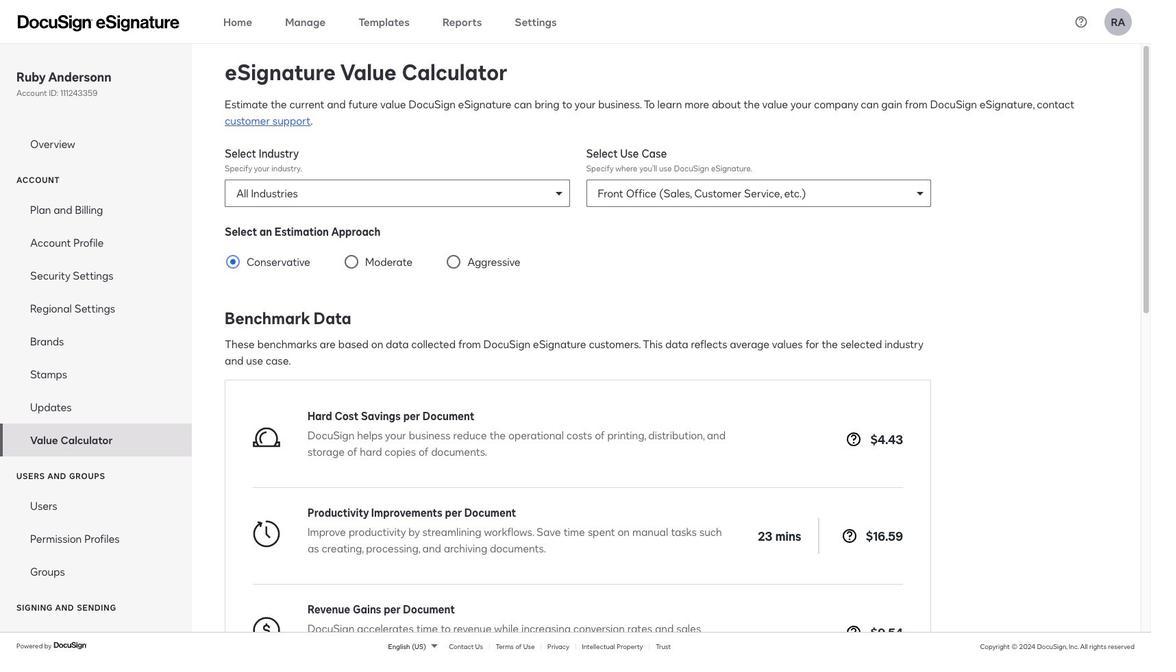 Task type: vqa. For each thing, say whether or not it's contained in the screenshot.
Tab Panel
no



Task type: locate. For each thing, give the bounding box(es) containing it.
users and groups element
[[0, 490, 192, 588]]

docusign image
[[54, 641, 88, 652]]

hard cost savings per document image
[[253, 424, 280, 451]]

account element
[[0, 193, 192, 457]]

productivity improvements per document image
[[253, 520, 280, 548]]

revenue gains per document image
[[253, 617, 280, 644]]

docusign admin image
[[18, 15, 180, 31]]



